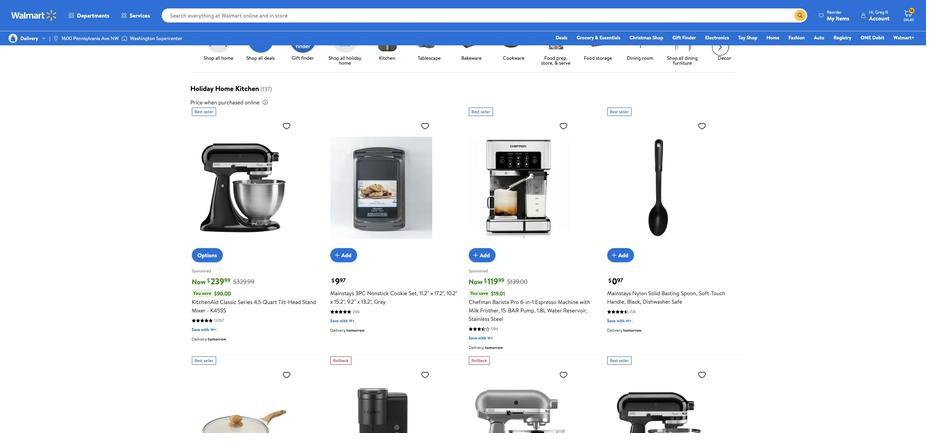 Task type: locate. For each thing, give the bounding box(es) containing it.
holiday
[[346, 55, 361, 62]]

& left serve
[[555, 59, 558, 66]]

basting
[[662, 289, 680, 297]]

99 up $19.01
[[498, 276, 504, 284]]

delivery tomorrow down 158
[[607, 327, 642, 333]]

1 sponsored from the left
[[192, 268, 211, 274]]

2 sponsored from the left
[[469, 268, 488, 274]]

97 up handle,
[[617, 276, 623, 284]]

all
[[215, 55, 220, 62], [258, 55, 263, 62], [340, 55, 345, 62], [679, 55, 684, 62]]

shop all home link
[[200, 27, 237, 62]]

1 vertical spatial add to favorites list, kitchenaid classic series 4.5 quart tilt-head stand mixer - k45ss image
[[698, 371, 706, 379]]

 image right |
[[53, 36, 59, 41]]

frother,
[[480, 307, 500, 314]]

add up $ 9 97
[[341, 251, 352, 259]]

food prep, store, & serve link
[[538, 27, 574, 67]]

2 99 from the left
[[498, 276, 504, 284]]

bar
[[508, 307, 519, 314]]

food prep, store, & serve
[[541, 55, 571, 66]]

kitchenaid classic series 4.5 quart tilt-head stand mixer - k45ss image
[[192, 119, 294, 257], [607, 368, 709, 433]]

0 vertical spatial kitchenaid classic series 4.5 quart tilt-head stand mixer - k45ss image
[[192, 119, 294, 257]]

0 vertical spatial home
[[767, 34, 779, 41]]

 image
[[8, 34, 18, 43], [122, 35, 127, 42], [53, 36, 59, 41]]

$ left 239
[[207, 277, 210, 284]]

0 horizontal spatial &
[[555, 59, 558, 66]]

97
[[340, 276, 346, 284], [617, 276, 623, 284]]

reorder my items
[[827, 9, 849, 22]]

99 up $90.00
[[224, 276, 230, 284]]

1 horizontal spatial x
[[357, 298, 360, 305]]

&
[[595, 34, 598, 41], [555, 59, 558, 66]]

$139.00
[[507, 277, 528, 286]]

home up price when purchased online on the top of the page
[[215, 84, 234, 93]]

shop left deals
[[246, 55, 257, 62]]

food for prep,
[[544, 55, 555, 62]]

seller for $139.00
[[481, 109, 490, 115]]

food storage image
[[585, 27, 611, 53]]

you inside "you save $90.00 kitchenaid classic series 4.5 quart tilt-head stand mixer - k45ss"
[[193, 290, 201, 297]]

0 horizontal spatial add to favorites list, kitchenaid classic series 4.5 quart tilt-head stand mixer - k45ss image
[[282, 122, 291, 130]]

1 vertical spatial &
[[555, 59, 558, 66]]

add button up $ 9 97
[[330, 248, 357, 262]]

2 add to cart image from the left
[[610, 251, 618, 259]]

1 vertical spatial walmart plus image
[[211, 326, 218, 333]]

dining
[[627, 55, 641, 62]]

now for 119
[[469, 277, 483, 287]]

1 now from the left
[[192, 277, 206, 287]]

3 add from the left
[[618, 251, 629, 259]]

mainstays inside mainstays 3pc nonstick cookie set, 11.2" x  17.2", 10.2" x 15.2", 9.2" x 13.2", gray
[[330, 289, 354, 297]]

2 mainstays from the left
[[607, 289, 631, 297]]

food inside food prep, store, & serve
[[544, 55, 555, 62]]

legal information image
[[262, 100, 268, 105]]

 image right nw
[[122, 35, 127, 42]]

tablescape link
[[411, 27, 448, 62]]

electronics link
[[702, 34, 732, 41]]

1 horizontal spatial walmart plus image
[[626, 317, 633, 324]]

2 horizontal spatial add
[[618, 251, 629, 259]]

walmart plus image
[[626, 317, 633, 324], [488, 335, 495, 342]]

tomorrow down 158
[[623, 327, 642, 333]]

toy
[[738, 34, 745, 41]]

machine
[[558, 298, 579, 306]]

add to cart image up 9
[[333, 251, 341, 259]]

0 horizontal spatial gift
[[292, 55, 300, 62]]

safe
[[672, 298, 682, 305]]

4 all from the left
[[679, 55, 684, 62]]

food prep, store, & serve image
[[543, 27, 569, 53]]

0 vertical spatial walmart plus image
[[626, 317, 633, 324]]

gift for gift finder
[[672, 34, 681, 41]]

shop all deals link
[[242, 27, 279, 62]]

mainstays inside mainstays nylon solid basting spoon, soft-touch handle, black, dishwasher safe
[[607, 289, 631, 297]]

home
[[221, 55, 233, 62], [339, 59, 351, 66]]

grocery & essentials link
[[574, 34, 624, 41]]

& right grocery
[[595, 34, 598, 41]]

99 inside the now $ 119 99 $139.00
[[498, 276, 504, 284]]

1 horizontal spatial 97
[[617, 276, 623, 284]]

3 $ from the left
[[484, 277, 487, 284]]

1 vertical spatial kitchenaid classic series 4.5 quart tilt-head stand mixer - k45ss image
[[607, 368, 709, 433]]

0 horizontal spatial rollback
[[333, 358, 349, 363]]

1 horizontal spatial food
[[584, 55, 595, 62]]

1 horizontal spatial add to favorites list, kitchenaid classic series 4.5 quart tilt-head stand mixer - k45ss image
[[698, 371, 706, 379]]

0 vertical spatial kitchen
[[379, 55, 395, 62]]

add up $ 0 97
[[618, 251, 629, 259]]

chefman
[[469, 298, 491, 306]]

reservoir,
[[563, 307, 587, 314]]

2 add button from the left
[[469, 248, 496, 262]]

3 all from the left
[[340, 55, 345, 62]]

97 for 0
[[617, 276, 623, 284]]

2 horizontal spatial  image
[[122, 35, 127, 42]]

3 add button from the left
[[607, 248, 634, 262]]

shop all image
[[248, 27, 273, 53]]

now inside the now $ 119 99 $139.00
[[469, 277, 483, 287]]

0 vertical spatial add to favorites list, kitchenaid classic series 4.5 quart tilt-head stand mixer - k45ss image
[[282, 122, 291, 130]]

now inside now $ 239 99 $329.99
[[192, 277, 206, 287]]

1 horizontal spatial home
[[339, 59, 351, 66]]

$ left 9
[[332, 277, 334, 284]]

deals
[[556, 34, 568, 41]]

$ inside $ 0 97
[[609, 277, 611, 284]]

1 horizontal spatial save
[[479, 290, 488, 297]]

mainstays for 9
[[330, 289, 354, 297]]

x right the 9.2"
[[357, 298, 360, 305]]

food left 'prep,'
[[544, 55, 555, 62]]

1 you from the left
[[193, 290, 201, 297]]

keurig k-express essentials single serve k-cup pod coffee maker, black image
[[330, 368, 432, 433]]

kitchen up online
[[235, 84, 259, 93]]

tomorrow down 266
[[346, 327, 365, 333]]

save with down mixer
[[192, 327, 209, 333]]

mainstays up 15.2",
[[330, 289, 354, 297]]

you up chefman
[[470, 290, 478, 297]]

1 all from the left
[[215, 55, 220, 62]]

auto
[[814, 34, 825, 41]]

pro
[[510, 298, 519, 306]]

with up the reservoir,
[[580, 298, 590, 306]]

Walmart Site-Wide search field
[[162, 8, 807, 22]]

delivery tomorrow down 13767
[[192, 336, 226, 342]]

stainless
[[469, 315, 490, 323]]

save up chefman
[[479, 290, 488, 297]]

2 rollback from the left
[[472, 358, 487, 363]]

2 save from the left
[[479, 290, 488, 297]]

nonstick
[[367, 289, 389, 297]]

add button up 119 at the bottom right
[[469, 248, 496, 262]]

0 horizontal spatial add button
[[330, 248, 357, 262]]

97 inside $ 9 97
[[340, 276, 346, 284]]

13.2",
[[361, 298, 373, 305]]

x
[[430, 289, 433, 297], [330, 298, 333, 305], [357, 298, 360, 305]]

you
[[193, 290, 201, 297], [470, 290, 478, 297]]

2 all from the left
[[258, 55, 263, 62]]

0 horizontal spatial food
[[544, 55, 555, 62]]

add button up $ 0 97
[[607, 248, 634, 262]]

christmas shop
[[630, 34, 663, 41]]

1 horizontal spatial walmart plus image
[[349, 317, 356, 324]]

1 vertical spatial walmart plus image
[[488, 335, 495, 342]]

1 horizontal spatial add
[[480, 251, 490, 259]]

1 horizontal spatial you
[[470, 290, 478, 297]]

1 vertical spatial gift
[[292, 55, 300, 62]]

save with for topmost walmart plus image
[[330, 318, 348, 324]]

gift finder image
[[290, 27, 315, 53]]

all inside shop all holiday home
[[340, 55, 345, 62]]

$ left 119 at the bottom right
[[484, 277, 487, 284]]

1 horizontal spatial now
[[469, 277, 483, 287]]

1 horizontal spatial 99
[[498, 276, 504, 284]]

milk
[[469, 307, 479, 314]]

save with down 15.2",
[[330, 318, 348, 324]]

0 horizontal spatial 99
[[224, 276, 230, 284]]

17.2",
[[434, 289, 445, 297]]

save up kitchenaid
[[202, 290, 211, 297]]

2 $ from the left
[[332, 277, 334, 284]]

 image down walmart image
[[8, 34, 18, 43]]

x left 15.2",
[[330, 298, 333, 305]]

$ left 0
[[609, 277, 611, 284]]

delivery tomorrow down 266
[[330, 327, 365, 333]]

add to favorites list, kitchenaid classic series 4.5 quart tilt-head stand mixer - k45ss image
[[282, 122, 291, 130], [698, 371, 706, 379]]

 image for 1600 pennsylvania ave nw
[[53, 36, 59, 41]]

x right 11.2"
[[430, 289, 433, 297]]

shop left dining
[[667, 55, 678, 62]]

0 horizontal spatial save
[[202, 290, 211, 297]]

1 add to cart image from the left
[[333, 251, 341, 259]]

shop left holiday
[[329, 55, 339, 62]]

shop inside shop all holiday home
[[329, 55, 339, 62]]

1 horizontal spatial &
[[595, 34, 598, 41]]

tomorrow down '594'
[[485, 345, 503, 350]]

0 vertical spatial gift
[[672, 34, 681, 41]]

classic
[[220, 298, 236, 306]]

1 97 from the left
[[340, 276, 346, 284]]

2 97 from the left
[[617, 276, 623, 284]]

shop for shop all deals
[[246, 55, 257, 62]]

home down shop all holiday home image
[[339, 59, 351, 66]]

save with for the left walmart plus image
[[192, 327, 209, 333]]

99 for 239
[[224, 276, 230, 284]]

save inside "you save $90.00 kitchenaid classic series 4.5 quart tilt-head stand mixer - k45ss"
[[202, 290, 211, 297]]

1 $ from the left
[[207, 277, 210, 284]]

spoon,
[[681, 289, 698, 297]]

now left 119 at the bottom right
[[469, 277, 483, 287]]

sponsored down add to cart image
[[469, 268, 488, 274]]

with down 15.2",
[[340, 318, 348, 324]]

1 horizontal spatial mainstays
[[607, 289, 631, 297]]

mainstays up handle,
[[607, 289, 631, 297]]

1 horizontal spatial add button
[[469, 248, 496, 262]]

0 horizontal spatial 97
[[340, 276, 346, 284]]

1 horizontal spatial gift
[[672, 34, 681, 41]]

add to favorites list, chefman barista pro 6-in-1 espresso machine with milk frother, 15-bar pump, 1.8l water reservoir, stainless steel image
[[559, 122, 568, 130]]

add to favorites list, kitchenaid deluxe 4.5 quart tilt-head stand mixer - ksm97 image
[[559, 371, 568, 379]]

$ inside $ 9 97
[[332, 277, 334, 284]]

1 horizontal spatial  image
[[53, 36, 59, 41]]

0 vertical spatial &
[[595, 34, 598, 41]]

tomorrow down 13767
[[208, 336, 226, 342]]

save with down handle,
[[607, 318, 625, 324]]

sponsored
[[192, 268, 211, 274], [469, 268, 488, 274]]

delivery left |
[[20, 35, 38, 42]]

food for storage
[[584, 55, 595, 62]]

all left deals
[[258, 55, 263, 62]]

cookware
[[503, 55, 524, 62]]

9.2"
[[347, 298, 356, 305]]

1 horizontal spatial sponsored
[[469, 268, 488, 274]]

shop all holiday home link
[[327, 27, 363, 67]]

1 vertical spatial kitchen
[[235, 84, 259, 93]]

2 now from the left
[[469, 277, 483, 287]]

washington
[[130, 35, 155, 42]]

now left 239
[[192, 277, 206, 287]]

1 vertical spatial home
[[215, 84, 234, 93]]

2 horizontal spatial add button
[[607, 248, 634, 262]]

add to favorites list, mainstays nylon solid basting spoon, soft-touch handle, black, dishwasher safe image
[[698, 122, 706, 130]]

0 horizontal spatial add to cart image
[[333, 251, 341, 259]]

all left holiday
[[340, 55, 345, 62]]

1 horizontal spatial add to cart image
[[610, 251, 618, 259]]

all down shop all home image at the left of the page
[[215, 55, 220, 62]]

1 mainstays from the left
[[330, 289, 354, 297]]

kitchen image
[[375, 27, 400, 53]]

room
[[642, 55, 653, 62]]

add to cart image for mainstays 3pc nonstick cookie set, 11.2" x  17.2", 10.2" x 15.2", 9.2" x 13.2", gray image
[[333, 251, 341, 259]]

touch
[[711, 289, 725, 297]]

1 horizontal spatial rollback
[[472, 358, 487, 363]]

cookware image
[[501, 27, 526, 53]]

0 horizontal spatial you
[[193, 290, 201, 297]]

all inside shop all deals link
[[258, 55, 263, 62]]

walmart plus image
[[349, 317, 356, 324], [211, 326, 218, 333]]

nw
[[111, 35, 119, 42]]

97 inside $ 0 97
[[617, 276, 623, 284]]

1
[[532, 298, 534, 306]]

99 inside now $ 239 99 $329.99
[[224, 276, 230, 284]]

walmart plus image down '594'
[[488, 335, 495, 342]]

all inside the shop all home link
[[215, 55, 220, 62]]

1 99 from the left
[[224, 276, 230, 284]]

rollback
[[333, 358, 349, 363], [472, 358, 487, 363]]

shop inside shop all dining furniture
[[667, 55, 678, 62]]

you for 239
[[193, 290, 201, 297]]

you inside you save $19.01 chefman barista pro 6-in-1 espresso machine with milk frother, 15-bar pump, 1.8l water reservoir, stainless steel
[[470, 290, 478, 297]]

1 horizontal spatial kitchen
[[379, 55, 395, 62]]

with down stainless
[[478, 335, 486, 341]]

4 $ from the left
[[609, 277, 611, 284]]

save down handle,
[[607, 318, 616, 324]]

2 you from the left
[[470, 290, 478, 297]]

0 horizontal spatial mainstays
[[330, 289, 354, 297]]

greg
[[875, 9, 884, 15]]

gray
[[374, 298, 386, 305]]

2 add from the left
[[480, 251, 490, 259]]

walmart+
[[894, 34, 915, 41]]

you for 119
[[470, 290, 478, 297]]

all left dining
[[679, 55, 684, 62]]

delivery down handle,
[[607, 327, 622, 333]]

add up 119 at the bottom right
[[480, 251, 490, 259]]

shop down shop all home image at the left of the page
[[204, 55, 214, 62]]

266
[[353, 309, 360, 315]]

online
[[245, 98, 260, 106]]

best seller for $139.00
[[472, 109, 490, 115]]

2 food from the left
[[584, 55, 595, 62]]

$ inside the now $ 119 99 $139.00
[[484, 277, 487, 284]]

food left storage
[[584, 55, 595, 62]]

tablescape image
[[417, 27, 442, 53]]

account
[[869, 14, 890, 22]]

0 vertical spatial walmart plus image
[[349, 317, 356, 324]]

all inside shop all dining furniture
[[679, 55, 684, 62]]

save with down stainless
[[469, 335, 486, 341]]

walmart plus image down 266
[[349, 317, 356, 324]]

next slide for chipmodulewithimages list image
[[712, 39, 729, 56]]

now
[[192, 277, 206, 287], [469, 277, 483, 287]]

1 add button from the left
[[330, 248, 357, 262]]

dining
[[685, 55, 698, 62]]

chefman barista pro 6-in-1 espresso machine with milk frother, 15-bar pump, 1.8l water reservoir, stainless steel image
[[469, 119, 571, 257]]

add for $139.00
[[480, 251, 490, 259]]

save down mixer
[[192, 327, 200, 333]]

kitchen link
[[369, 27, 405, 62]]

my
[[827, 14, 834, 22]]

0 horizontal spatial sponsored
[[192, 268, 211, 274]]

walmart plus image down 158
[[626, 317, 633, 324]]

shop all home image
[[206, 27, 231, 53]]

kitchenaid
[[192, 298, 218, 306]]

best for $139.00
[[472, 109, 480, 115]]

tilt-
[[278, 298, 288, 306]]

kitchen down 'kitchen' image
[[379, 55, 395, 62]]

add to cart image for mainstays nylon solid basting spoon, soft-touch handle, black, dishwasher safe image
[[610, 251, 618, 259]]

1 save from the left
[[202, 290, 211, 297]]

save
[[202, 290, 211, 297], [479, 290, 488, 297]]

1 rollback from the left
[[333, 358, 349, 363]]

finder
[[301, 55, 314, 62]]

with down the -
[[201, 327, 209, 333]]

& inside food prep, store, & serve
[[555, 59, 558, 66]]

97 up 15.2",
[[340, 276, 346, 284]]

add to cart image
[[333, 251, 341, 259], [610, 251, 618, 259]]

shop all dining furniture link
[[664, 27, 701, 67]]

0 horizontal spatial  image
[[8, 34, 18, 43]]

save inside you save $19.01 chefman barista pro 6-in-1 espresso machine with milk frother, 15-bar pump, 1.8l water reservoir, stainless steel
[[479, 290, 488, 297]]

(137)
[[261, 85, 272, 93]]

home down shop all home image at the left of the page
[[221, 55, 233, 62]]

debit
[[872, 34, 885, 41]]

dining room
[[627, 55, 653, 62]]

add to cart image up 0
[[610, 251, 618, 259]]

all for dining
[[679, 55, 684, 62]]

shop all holiday home image
[[332, 27, 358, 53]]

walmart plus image down 13767
[[211, 326, 218, 333]]

essentials
[[600, 34, 621, 41]]

97 for 9
[[340, 276, 346, 284]]

0 horizontal spatial add
[[341, 251, 352, 259]]

1 food from the left
[[544, 55, 555, 62]]

best for 0
[[610, 109, 618, 115]]

with down handle,
[[617, 318, 625, 324]]

services
[[130, 12, 150, 19]]

sponsored down options link
[[192, 268, 211, 274]]

0 horizontal spatial now
[[192, 277, 206, 287]]

you up kitchenaid
[[193, 290, 201, 297]]

home left fashion
[[767, 34, 779, 41]]



Task type: describe. For each thing, give the bounding box(es) containing it.
with for the left walmart plus image
[[201, 327, 209, 333]]

shop for shop all dining furniture
[[667, 55, 678, 62]]

119
[[488, 275, 498, 287]]

storage
[[596, 55, 612, 62]]

mainstays for 0
[[607, 289, 631, 297]]

bakeware
[[461, 55, 482, 62]]

registry link
[[831, 34, 855, 41]]

price
[[190, 98, 203, 106]]

shop all dining furniture
[[667, 55, 698, 66]]

r
[[885, 9, 888, 15]]

with inside you save $19.01 chefman barista pro 6-in-1 espresso machine with milk frother, 15-bar pump, 1.8l water reservoir, stainless steel
[[580, 298, 590, 306]]

prep,
[[556, 55, 567, 62]]

one
[[861, 34, 871, 41]]

shop right "christmas"
[[653, 34, 663, 41]]

15-
[[501, 307, 508, 314]]

set,
[[409, 289, 418, 297]]

head
[[288, 298, 301, 306]]

deals
[[264, 55, 275, 62]]

seller for 0
[[619, 109, 629, 115]]

save for 239
[[202, 290, 211, 297]]

delivery tomorrow down '594'
[[469, 345, 503, 350]]

with for the left walmart plus icon
[[478, 335, 486, 341]]

auto link
[[811, 34, 828, 41]]

rollback for the kitchenaid deluxe 4.5 quart tilt-head stand mixer - ksm97 image
[[472, 358, 487, 363]]

best for $329.99
[[195, 109, 203, 115]]

gift for gift finder
[[292, 55, 300, 62]]

1600
[[62, 35, 72, 42]]

delivery down mixer
[[192, 336, 207, 342]]

0 horizontal spatial x
[[330, 298, 333, 305]]

99 for 119
[[498, 276, 504, 284]]

13767
[[214, 317, 224, 323]]

shop for shop all holiday home
[[329, 55, 339, 62]]

gift finder
[[292, 55, 314, 62]]

k45ss
[[210, 307, 226, 314]]

shop right the 'toy'
[[747, 34, 757, 41]]

save down stainless
[[469, 335, 477, 341]]

registry
[[834, 34, 852, 41]]

shop all holiday home
[[329, 55, 361, 66]]

1 horizontal spatial kitchenaid classic series 4.5 quart tilt-head stand mixer - k45ss image
[[607, 368, 709, 433]]

options
[[197, 251, 217, 259]]

now $ 239 99 $329.99
[[192, 275, 254, 287]]

furniture
[[673, 59, 692, 66]]

series
[[238, 298, 252, 306]]

supercenter
[[156, 35, 182, 42]]

4.5
[[254, 298, 261, 306]]

in-
[[526, 298, 532, 306]]

1600 pennsylvania ave nw
[[62, 35, 119, 42]]

bakeware image
[[459, 27, 484, 53]]

walmart image
[[11, 10, 57, 21]]

239
[[211, 275, 224, 287]]

now $ 119 99 $139.00
[[469, 275, 528, 287]]

fashion link
[[785, 34, 808, 41]]

6-
[[520, 298, 526, 306]]

when
[[204, 98, 217, 106]]

christmas
[[630, 34, 651, 41]]

solid
[[648, 289, 660, 297]]

services button
[[115, 7, 156, 24]]

you save $90.00 kitchenaid classic series 4.5 quart tilt-head stand mixer - k45ss
[[192, 289, 316, 314]]

594
[[491, 326, 498, 332]]

add to favorites list, mainstays 3pc nonstick cookie set, 11.2" x  17.2", 10.2" x 15.2", 9.2" x 13.2", gray image
[[421, 122, 429, 130]]

0 horizontal spatial walmart plus image
[[211, 326, 218, 333]]

home inside shop all holiday home
[[339, 59, 351, 66]]

11.2"
[[419, 289, 429, 297]]

soft-
[[699, 289, 711, 297]]

 image for washington supercenter
[[122, 35, 127, 42]]

& inside grocery & essentials link
[[595, 34, 598, 41]]

0 horizontal spatial kitchen
[[235, 84, 259, 93]]

washington supercenter
[[130, 35, 182, 42]]

10.2"
[[447, 289, 458, 297]]

with for topmost walmart plus image
[[340, 318, 348, 324]]

add to favorites list, keurig k-express essentials single serve k-cup pod coffee maker, black image
[[421, 371, 429, 379]]

kitchenaid deluxe 4.5 quart tilt-head stand mixer - ksm97 image
[[469, 368, 571, 433]]

holiday
[[190, 84, 214, 93]]

toy shop link
[[735, 34, 761, 41]]

save down 15.2",
[[330, 318, 339, 324]]

price when purchased online
[[190, 98, 260, 106]]

add button for 0
[[607, 248, 634, 262]]

stand
[[302, 298, 316, 306]]

15.2",
[[334, 298, 346, 305]]

now for 239
[[192, 277, 206, 287]]

you save $19.01 chefman barista pro 6-in-1 espresso machine with milk frother, 15-bar pump, 1.8l water reservoir, stainless steel
[[469, 289, 590, 323]]

shop all deals
[[246, 55, 275, 62]]

bakeware link
[[453, 27, 490, 62]]

|
[[49, 35, 50, 42]]

0
[[612, 275, 617, 287]]

shop for shop all home
[[204, 55, 214, 62]]

Search search field
[[162, 8, 807, 22]]

handle,
[[607, 298, 626, 305]]

rollback for 'keurig k-express essentials single serve k-cup pod coffee maker, black' image
[[333, 358, 349, 363]]

deals link
[[553, 34, 571, 41]]

all for home
[[215, 55, 220, 62]]

best seller for 0
[[610, 109, 629, 115]]

add button for $139.00
[[469, 248, 496, 262]]

0 horizontal spatial kitchenaid classic series 4.5 quart tilt-head stand mixer - k45ss image
[[192, 119, 294, 257]]

$96.80
[[904, 17, 914, 22]]

2 horizontal spatial x
[[430, 289, 433, 297]]

seller for $329.99
[[204, 109, 213, 115]]

decor link
[[706, 27, 743, 62]]

electronics
[[705, 34, 729, 41]]

the pioneer woman prairie signature 4-quart cast aluminum jumbo cooker frying pan, linen speckle image
[[192, 368, 294, 433]]

grocery
[[577, 34, 594, 41]]

all for holiday
[[340, 55, 345, 62]]

with for rightmost walmart plus icon
[[617, 318, 625, 324]]

fashion
[[789, 34, 805, 41]]

espresso
[[535, 298, 557, 306]]

158
[[630, 309, 636, 315]]

decor image
[[712, 27, 737, 53]]

0 horizontal spatial home
[[215, 84, 234, 93]]

add to favorites list, kitchenaid classic series 4.5 quart tilt-head stand mixer - k45ss image for the left kitchenaid classic series 4.5 quart tilt-head stand mixer - k45ss image
[[282, 122, 291, 130]]

add to favorites list, the pioneer woman prairie signature 4-quart cast aluminum jumbo cooker frying pan, linen speckle image
[[282, 371, 291, 379]]

purchased
[[218, 98, 243, 106]]

$ 9 97
[[332, 275, 346, 287]]

mainstays nylon solid basting spoon, soft-touch handle, black, dishwasher safe image
[[607, 119, 709, 257]]

save for 119
[[479, 290, 488, 297]]

toy shop
[[738, 34, 757, 41]]

$ inside now $ 239 99 $329.99
[[207, 277, 210, 284]]

sponsored for 119
[[469, 268, 488, 274]]

$90.00
[[214, 289, 231, 297]]

mainstays 3pc nonstick cookie set, 11.2" x  17.2", 10.2" x 15.2", 9.2" x 13.2", gray
[[330, 289, 458, 305]]

departments
[[77, 12, 109, 19]]

add to favorites list, kitchenaid classic series 4.5 quart tilt-head stand mixer - k45ss image for the right kitchenaid classic series 4.5 quart tilt-head stand mixer - k45ss image
[[698, 371, 706, 379]]

sponsored for 239
[[192, 268, 211, 274]]

tablescape
[[418, 55, 441, 62]]

gift finder link
[[669, 34, 699, 41]]

cookware link
[[495, 27, 532, 62]]

options link
[[192, 248, 223, 262]]

delivery down 15.2",
[[330, 327, 345, 333]]

search icon image
[[798, 13, 803, 18]]

best seller for $329.99
[[195, 109, 213, 115]]

save with for rightmost walmart plus icon
[[607, 318, 625, 324]]

 image for delivery
[[8, 34, 18, 43]]

1 add from the left
[[341, 251, 352, 259]]

dining room link
[[622, 27, 659, 62]]

1 horizontal spatial home
[[767, 34, 779, 41]]

save with for the left walmart plus icon
[[469, 335, 486, 341]]

0 horizontal spatial home
[[221, 55, 233, 62]]

serve
[[559, 59, 571, 66]]

-
[[207, 307, 209, 314]]

shop all home
[[204, 55, 233, 62]]

add for 0
[[618, 251, 629, 259]]

0 horizontal spatial walmart plus image
[[488, 335, 495, 342]]

shop all dining furniture image
[[670, 27, 695, 53]]

3pc
[[355, 289, 366, 297]]

mainstays 3pc nonstick cookie set, 11.2" x  17.2", 10.2" x 15.2", 9.2" x 13.2", gray image
[[330, 119, 432, 257]]

add to cart image
[[472, 251, 480, 259]]

dining room image
[[628, 27, 653, 53]]

ave
[[101, 35, 109, 42]]

hi, greg r account
[[869, 9, 890, 22]]

delivery down stainless
[[469, 345, 484, 350]]

all for deals
[[258, 55, 263, 62]]

reorder
[[827, 9, 842, 15]]



Task type: vqa. For each thing, say whether or not it's contained in the screenshot.
the rightmost food
yes



